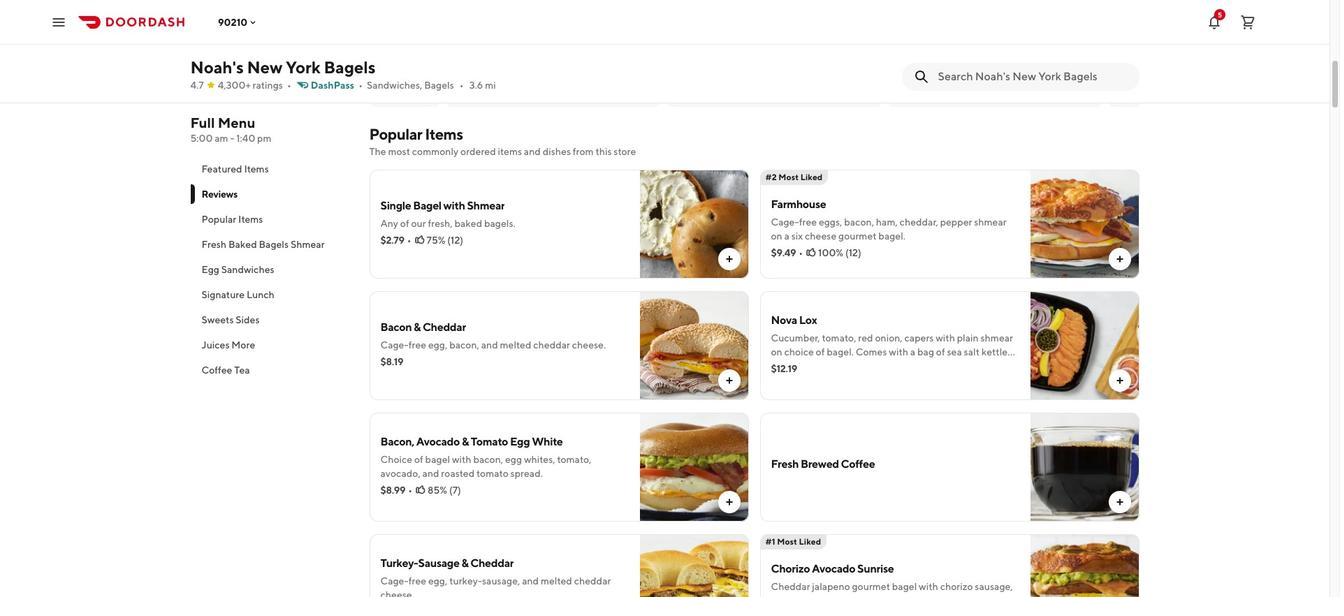 Task type: locate. For each thing, give the bounding box(es) containing it.
order
[[589, 43, 612, 53], [812, 43, 834, 53], [1031, 43, 1053, 53]]

popular
[[369, 125, 422, 143], [202, 214, 236, 225]]

single bagel with shmear image
[[640, 170, 749, 279]]

cage-
[[854, 595, 879, 597]]

cage- up '$8.19'
[[380, 340, 409, 351]]

bagel.
[[879, 231, 906, 242]]

1 vertical spatial bagel
[[892, 581, 917, 593]]

fresh baked bagels shmear button
[[190, 232, 353, 257]]

1 egg, from the top
[[428, 340, 447, 351]]

0 horizontal spatial 4.7
[[190, 80, 204, 91]]

dishes
[[543, 146, 571, 157]]

0 vertical spatial eggs,
[[819, 217, 842, 228]]

& left tomato
[[462, 435, 469, 449]]

5 left 0 items, open order cart image
[[1218, 10, 1222, 19]]

1 vertical spatial bacon,
[[449, 340, 479, 351]]

0 vertical spatial 5
[[1218, 10, 1222, 19]]

shmear
[[974, 217, 1007, 228]]

0 horizontal spatial popular
[[202, 214, 236, 225]]

0 vertical spatial egg,
[[428, 340, 447, 351]]

0 horizontal spatial bagel
[[425, 454, 450, 465]]

2 horizontal spatial bagels
[[424, 80, 454, 91]]

1 vertical spatial 5
[[397, 73, 402, 84]]

with up the 'fresh,'
[[443, 199, 465, 212]]

1 vertical spatial coffee
[[841, 458, 875, 471]]

(12) right 100%
[[845, 247, 861, 259]]

• right 3/13/22
[[985, 43, 989, 53]]

shmear up egg sandwiches button
[[291, 239, 325, 250]]

2 vertical spatial items
[[238, 214, 263, 225]]

1 horizontal spatial popular
[[369, 125, 422, 143]]

avocado inside chorizo avocado sunrise cheddar jalapeno gourmet bagel with chorizo sausage, avocado, cheddar, cage-free eggs, and jalapeño sals
[[812, 562, 855, 576]]

coffee left tea in the bottom of the page
[[202, 365, 232, 376]]

order for 3/28/22
[[812, 43, 834, 53]]

1 vertical spatial of
[[400, 218, 409, 229]]

0 horizontal spatial of
[[388, 73, 396, 84]]

0 horizontal spatial eggs,
[[819, 217, 842, 228]]

sausage
[[418, 557, 460, 570]]

0 horizontal spatial coffee
[[202, 365, 232, 376]]

reviews
[[202, 189, 237, 200]]

2 egg, from the top
[[428, 576, 447, 587]]

0 vertical spatial melted
[[500, 340, 531, 351]]

most right #1
[[777, 537, 797, 547]]

6/13/23
[[513, 43, 543, 53]]

0 horizontal spatial cheddar
[[533, 340, 570, 351]]

2 horizontal spatial of
[[414, 454, 423, 465]]

0 vertical spatial cheddar
[[533, 340, 570, 351]]

lunch
[[247, 289, 275, 300]]

1 horizontal spatial bagels
[[324, 57, 376, 77]]

with inside single bagel with shmear any of our fresh, baked bagels.
[[443, 199, 465, 212]]

0 vertical spatial most
[[779, 172, 799, 182]]

Item Search search field
[[938, 69, 1128, 85]]

0 vertical spatial avocado,
[[380, 468, 420, 479]]

1 vertical spatial cage-
[[380, 340, 409, 351]]

eggs, up cheese
[[819, 217, 842, 228]]

items down pm at the top left
[[244, 163, 269, 175]]

0 horizontal spatial avocado
[[416, 435, 460, 449]]

1 doordash from the left
[[549, 43, 588, 53]]

• left 3.6
[[460, 80, 464, 91]]

ratings
[[253, 80, 283, 91]]

egg sandwiches
[[202, 264, 274, 275]]

0 vertical spatial gourmet
[[838, 231, 877, 242]]

cheddar down chorizo
[[771, 581, 810, 593]]

1 vertical spatial shmear
[[291, 239, 325, 250]]

1:40
[[236, 133, 255, 144]]

1 horizontal spatial 5
[[1218, 10, 1222, 19]]

bacon & cheddar image
[[640, 291, 749, 400]]

1 vertical spatial fresh
[[771, 458, 799, 471]]

sweets sides button
[[190, 307, 353, 333]]

1 horizontal spatial (12)
[[845, 247, 861, 259]]

cheddar inside turkey-sausage & cheddar cage-free egg, turkey-sausage, and melted cheddar cheese.
[[574, 576, 611, 587]]

shmear up bagels.
[[467, 199, 505, 212]]

single
[[380, 199, 411, 212]]

0 horizontal spatial order
[[589, 43, 612, 53]]

add item to cart image for any of our fresh, baked bagels.
[[724, 254, 735, 265]]

& for sausage
[[461, 557, 468, 570]]

cage- inside bacon & cheddar cage-free egg, bacon, and melted cheddar cheese. $8.19
[[380, 340, 409, 351]]

bagels up egg sandwiches button
[[259, 239, 289, 250]]

items inside popular items the most commonly ordered items and dishes from this store
[[425, 125, 463, 143]]

2 horizontal spatial cheddar
[[771, 581, 810, 593]]

1 vertical spatial egg,
[[428, 576, 447, 587]]

noah's
[[190, 57, 244, 77]]

cheddar for chorizo
[[771, 581, 810, 593]]

0 vertical spatial with
[[443, 199, 465, 212]]

1 vertical spatial eggs,
[[899, 595, 922, 597]]

sweets
[[202, 314, 234, 326]]

0 horizontal spatial • doordash order
[[544, 43, 612, 53]]

popular up most
[[369, 125, 422, 143]]

1 horizontal spatial cheddar,
[[900, 217, 938, 228]]

liked up chorizo
[[799, 537, 821, 547]]

• doordash order
[[544, 43, 612, 53], [766, 43, 834, 53], [985, 43, 1053, 53]]

2 vertical spatial bagels
[[259, 239, 289, 250]]

1 vertical spatial cheddar,
[[813, 595, 852, 597]]

1 horizontal spatial bagel
[[892, 581, 917, 593]]

0 horizontal spatial 5
[[397, 73, 402, 84]]

0 vertical spatial &
[[414, 321, 421, 334]]

1 vertical spatial popular
[[202, 214, 236, 225]]

egg,
[[428, 340, 447, 351], [428, 576, 447, 587]]

fresh left brewed
[[771, 458, 799, 471]]

bagels right stars
[[424, 80, 454, 91]]

2 order from the left
[[812, 43, 834, 53]]

0 vertical spatial coffee
[[202, 365, 232, 376]]

0 horizontal spatial (12)
[[447, 235, 463, 246]]

& inside turkey-sausage & cheddar cage-free egg, turkey-sausage, and melted cheddar cheese.
[[461, 557, 468, 570]]

1 horizontal spatial sausage,
[[975, 581, 1013, 593]]

2 horizontal spatial order
[[1031, 43, 1053, 53]]

of left stars
[[388, 73, 396, 84]]

free down "turkey-"
[[409, 576, 426, 587]]

free down the bacon
[[409, 340, 426, 351]]

doordash up item search search field
[[991, 43, 1029, 53]]

avocado, inside chorizo avocado sunrise cheddar jalapeno gourmet bagel with chorizo sausage, avocado, cheddar, cage-free eggs, and jalapeño sals
[[771, 595, 811, 597]]

most
[[779, 172, 799, 182], [777, 537, 797, 547]]

add item to cart image for choice of bagel with bacon, egg whites, tomato, avocado, and roasted tomato spread.
[[724, 497, 735, 508]]

avocado, down choice
[[380, 468, 420, 479]]

0 vertical spatial of
[[388, 73, 396, 84]]

with inside chorizo avocado sunrise cheddar jalapeno gourmet bagel with chorizo sausage, avocado, cheddar, cage-free eggs, and jalapeño sals
[[919, 581, 938, 593]]

and inside chorizo avocado sunrise cheddar jalapeno gourmet bagel with chorizo sausage, avocado, cheddar, cage-free eggs, and jalapeño sals
[[924, 595, 941, 597]]

1 horizontal spatial cheddar
[[470, 557, 514, 570]]

0 horizontal spatial cheddar
[[423, 321, 466, 334]]

1 vertical spatial (12)
[[845, 247, 861, 259]]

fresh left baked
[[202, 239, 226, 250]]

cheddar inside chorizo avocado sunrise cheddar jalapeno gourmet bagel with chorizo sausage, avocado, cheddar, cage-free eggs, and jalapeño sals
[[771, 581, 810, 593]]

cheddar, down jalapeno
[[813, 595, 852, 597]]

avocado,
[[380, 468, 420, 479], [771, 595, 811, 597]]

cage- up a
[[771, 217, 799, 228]]

sausage, inside chorizo avocado sunrise cheddar jalapeno gourmet bagel with chorizo sausage, avocado, cheddar, cage-free eggs, and jalapeño sals
[[975, 581, 1013, 593]]

0 vertical spatial cheddar
[[423, 321, 466, 334]]

notification bell image
[[1206, 14, 1223, 30]]

cage- down "turkey-"
[[380, 576, 409, 587]]

0 horizontal spatial cheddar,
[[813, 595, 852, 597]]

• right $2.79
[[407, 235, 411, 246]]

0 vertical spatial cage-
[[771, 217, 799, 228]]

• doordash order right 3/28/22
[[766, 43, 834, 53]]

bagel down sunrise
[[892, 581, 917, 593]]

3 • doordash order from the left
[[985, 43, 1053, 53]]

1 • doordash order from the left
[[544, 43, 612, 53]]

1 horizontal spatial doordash
[[771, 43, 810, 53]]

popular inside popular items the most commonly ordered items and dishes from this store
[[369, 125, 422, 143]]

cheddar, inside chorizo avocado sunrise cheddar jalapeno gourmet bagel with chorizo sausage, avocado, cheddar, cage-free eggs, and jalapeño sals
[[813, 595, 852, 597]]

avocado inside bacon, avocado & tomato egg white choice of bagel with bacon, egg whites, tomato, avocado, and roasted tomato spread.
[[416, 435, 460, 449]]

store
[[614, 146, 636, 157]]

most for farmhouse
[[779, 172, 799, 182]]

avocado, down chorizo
[[771, 595, 811, 597]]

0 vertical spatial popular
[[369, 125, 422, 143]]

liked up farmhouse
[[801, 172, 823, 182]]

fresh,
[[428, 218, 453, 229]]

bacon, inside farmhouse cage-free eggs, bacon, ham, cheddar, pepper shmear on a six cheese gourmet bagel.
[[844, 217, 874, 228]]

of inside bacon, avocado & tomato egg white choice of bagel with bacon, egg whites, tomato, avocado, and roasted tomato spread.
[[414, 454, 423, 465]]

a
[[784, 231, 789, 242]]

2 vertical spatial &
[[461, 557, 468, 570]]

egg up signature
[[202, 264, 219, 275]]

doordash right 6/13/23
[[549, 43, 588, 53]]

1 vertical spatial cheddar
[[470, 557, 514, 570]]

1 vertical spatial &
[[462, 435, 469, 449]]

3 order from the left
[[1031, 43, 1053, 53]]

cheddar, up bagel.
[[900, 217, 938, 228]]

doordash right 3/28/22
[[771, 43, 810, 53]]

coffee right brewed
[[841, 458, 875, 471]]

1 vertical spatial avocado
[[812, 562, 855, 576]]

bagels up dashpass •
[[324, 57, 376, 77]]

stars
[[404, 73, 421, 84]]

tomato
[[477, 468, 509, 479]]

sandwiches,
[[367, 80, 422, 91]]

1 vertical spatial cheddar
[[574, 576, 611, 587]]

shmear inside button
[[291, 239, 325, 250]]

cheese. inside bacon & cheddar cage-free egg, bacon, and melted cheddar cheese. $8.19
[[572, 340, 606, 351]]

items inside 'button'
[[244, 163, 269, 175]]

1 horizontal spatial of
[[400, 218, 409, 229]]

eggs, inside farmhouse cage-free eggs, bacon, ham, cheddar, pepper shmear on a six cheese gourmet bagel.
[[819, 217, 842, 228]]

cheddar up turkey- at the left bottom of the page
[[470, 557, 514, 570]]

2 • doordash order from the left
[[766, 43, 834, 53]]

most for chorizo avocado sunrise
[[777, 537, 797, 547]]

gourmet up cage-
[[852, 581, 890, 593]]

nova
[[771, 314, 797, 327]]

0 vertical spatial bacon,
[[844, 217, 874, 228]]

this
[[596, 146, 612, 157]]

items up commonly
[[425, 125, 463, 143]]

sausage, inside turkey-sausage & cheddar cage-free egg, turkey-sausage, and melted cheddar cheese.
[[482, 576, 520, 587]]

& right the bacon
[[414, 321, 421, 334]]

of inside single bagel with shmear any of our fresh, baked bagels.
[[400, 218, 409, 229]]

egg up egg
[[510, 435, 530, 449]]

(12)
[[447, 235, 463, 246], [845, 247, 861, 259]]

bagels
[[324, 57, 376, 77], [424, 80, 454, 91], [259, 239, 289, 250]]

bagel inside bacon, avocado & tomato egg white choice of bagel with bacon, egg whites, tomato, avocado, and roasted tomato spread.
[[425, 454, 450, 465]]

$12.19
[[771, 363, 797, 375]]

1 horizontal spatial avocado
[[812, 562, 855, 576]]

free up six
[[799, 217, 817, 228]]

4.7 up of 5 stars
[[395, 30, 414, 46]]

1 vertical spatial egg
[[510, 435, 530, 449]]

#1 most liked
[[765, 537, 821, 547]]

and
[[524, 146, 541, 157], [481, 340, 498, 351], [422, 468, 439, 479], [522, 576, 539, 587], [924, 595, 941, 597]]

5 left stars
[[397, 73, 402, 84]]

1 horizontal spatial fresh
[[771, 458, 799, 471]]

1 vertical spatial avocado,
[[771, 595, 811, 597]]

1 horizontal spatial coffee
[[841, 458, 875, 471]]

(12) right "75%"
[[447, 235, 463, 246]]

farmhouse image
[[1030, 170, 1139, 279]]

cheddar inside turkey-sausage & cheddar cage-free egg, turkey-sausage, and melted cheddar cheese.
[[470, 557, 514, 570]]

cheddar
[[423, 321, 466, 334], [470, 557, 514, 570], [771, 581, 810, 593]]

bacon,
[[844, 217, 874, 228], [449, 340, 479, 351], [473, 454, 503, 465]]

turkey-sausage & cheddar cage-free egg, turkey-sausage, and melted cheddar cheese.
[[380, 557, 611, 597]]

fresh brewed coffee
[[771, 458, 875, 471]]

gourmet up 100% (12)
[[838, 231, 877, 242]]

eggs, right cage-
[[899, 595, 922, 597]]

egg
[[505, 454, 522, 465]]

1 horizontal spatial order
[[812, 43, 834, 53]]

& for avocado
[[462, 435, 469, 449]]

•
[[544, 43, 548, 53], [766, 43, 770, 53], [985, 43, 989, 53], [287, 80, 291, 91], [359, 80, 363, 91], [460, 80, 464, 91], [407, 235, 411, 246], [799, 247, 803, 259], [408, 485, 412, 496]]

5
[[1218, 10, 1222, 19], [397, 73, 402, 84]]

• doordash order right 6/13/23
[[544, 43, 612, 53]]

popular inside button
[[202, 214, 236, 225]]

• right $8.99
[[408, 485, 412, 496]]

0 vertical spatial items
[[425, 125, 463, 143]]

0 horizontal spatial bagels
[[259, 239, 289, 250]]

liked
[[801, 172, 823, 182], [799, 537, 821, 547]]

most right #2 on the top of the page
[[779, 172, 799, 182]]

1 horizontal spatial 4.7
[[395, 30, 414, 46]]

gourmet inside chorizo avocado sunrise cheddar jalapeno gourmet bagel with chorizo sausage, avocado, cheddar, cage-free eggs, and jalapeño sals
[[852, 581, 890, 593]]

(12) for 100% (12)
[[845, 247, 861, 259]]

& inside bacon, avocado & tomato egg white choice of bagel with bacon, egg whites, tomato, avocado, and roasted tomato spread.
[[462, 435, 469, 449]]

with up roasted
[[452, 454, 471, 465]]

& up turkey- at the left bottom of the page
[[461, 557, 468, 570]]

juices
[[202, 340, 230, 351]]

signature lunch button
[[190, 282, 353, 307]]

bagel up roasted
[[425, 454, 450, 465]]

2 horizontal spatial • doordash order
[[985, 43, 1053, 53]]

0 horizontal spatial cheese.
[[380, 590, 414, 597]]

chorizo
[[940, 581, 973, 593]]

whites,
[[524, 454, 555, 465]]

avocado up roasted
[[416, 435, 460, 449]]

of 5 stars
[[388, 73, 421, 84]]

2 horizontal spatial doordash
[[991, 43, 1029, 53]]

fresh inside button
[[202, 239, 226, 250]]

liked for chorizo avocado sunrise
[[799, 537, 821, 547]]

shmear inside single bagel with shmear any of our fresh, baked bagels.
[[467, 199, 505, 212]]

• down noah's new york bagels
[[287, 80, 291, 91]]

sandwiches, bagels • 3.6 mi
[[367, 80, 496, 91]]

chorizo avocado sunrise image
[[1030, 535, 1139, 597]]

4.7
[[395, 30, 414, 46], [190, 80, 204, 91]]

egg inside bacon, avocado & tomato egg white choice of bagel with bacon, egg whites, tomato, avocado, and roasted tomato spread.
[[510, 435, 530, 449]]

3 doordash from the left
[[991, 43, 1029, 53]]

1 vertical spatial melted
[[541, 576, 572, 587]]

cheese. inside turkey-sausage & cheddar cage-free egg, turkey-sausage, and melted cheddar cheese.
[[380, 590, 414, 597]]

• doordash order up item search search field
[[985, 43, 1053, 53]]

items
[[425, 125, 463, 143], [244, 163, 269, 175], [238, 214, 263, 225]]

75%
[[427, 235, 445, 246]]

0 vertical spatial (12)
[[447, 235, 463, 246]]

add item to cart image
[[724, 254, 735, 265], [1114, 254, 1125, 265], [1114, 375, 1125, 386], [724, 497, 735, 508], [1114, 497, 1125, 508]]

1 horizontal spatial cheese.
[[572, 340, 606, 351]]

cheddar for turkey-
[[470, 557, 514, 570]]

0 vertical spatial egg
[[202, 264, 219, 275]]

2 doordash from the left
[[771, 43, 810, 53]]

cheddar,
[[900, 217, 938, 228], [813, 595, 852, 597]]

$2.79 •
[[380, 235, 411, 246]]

free inside bacon & cheddar cage-free egg, bacon, and melted cheddar cheese. $8.19
[[409, 340, 426, 351]]

items for popular items the most commonly ordered items and dishes from this store
[[425, 125, 463, 143]]

and inside popular items the most commonly ordered items and dishes from this store
[[524, 146, 541, 157]]

items up baked
[[238, 214, 263, 225]]

sides
[[236, 314, 260, 326]]

avocado up jalapeno
[[812, 562, 855, 576]]

items inside button
[[238, 214, 263, 225]]

free
[[799, 217, 817, 228], [409, 340, 426, 351], [409, 576, 426, 587], [879, 595, 897, 597]]

1 horizontal spatial eggs,
[[899, 595, 922, 597]]

1 vertical spatial cheese.
[[380, 590, 414, 597]]

#1
[[765, 537, 775, 547]]

4,300+
[[218, 80, 251, 91]]

2 vertical spatial of
[[414, 454, 423, 465]]

0 horizontal spatial fresh
[[202, 239, 226, 250]]

tomato
[[471, 435, 508, 449]]

0 vertical spatial shmear
[[467, 199, 505, 212]]

2 vertical spatial bacon,
[[473, 454, 503, 465]]

of left the our
[[400, 218, 409, 229]]

1 horizontal spatial shmear
[[467, 199, 505, 212]]

popular down reviews
[[202, 214, 236, 225]]

sausage,
[[482, 576, 520, 587], [975, 581, 1013, 593]]

0 vertical spatial bagel
[[425, 454, 450, 465]]

cheddar right the bacon
[[423, 321, 466, 334]]

turkey-sausage & cheddar image
[[640, 535, 749, 597]]

1 horizontal spatial egg
[[510, 435, 530, 449]]

more
[[232, 340, 255, 351]]

1 vertical spatial liked
[[799, 537, 821, 547]]

4.7 down noah's at left
[[190, 80, 204, 91]]

of right choice
[[414, 454, 423, 465]]

0 vertical spatial fresh
[[202, 239, 226, 250]]

cheddar inside bacon & cheddar cage-free egg, bacon, and melted cheddar cheese. $8.19
[[533, 340, 570, 351]]

0 vertical spatial cheese.
[[572, 340, 606, 351]]

shmear
[[467, 199, 505, 212], [291, 239, 325, 250]]

free down sunrise
[[879, 595, 897, 597]]

5:00
[[190, 133, 213, 144]]

0 horizontal spatial sausage,
[[482, 576, 520, 587]]

bacon,
[[380, 435, 414, 449]]

0 horizontal spatial avocado,
[[380, 468, 420, 479]]

1 order from the left
[[589, 43, 612, 53]]

0 horizontal spatial shmear
[[291, 239, 325, 250]]

cheese.
[[572, 340, 606, 351], [380, 590, 414, 597]]

doordash for 3/28/22
[[771, 43, 810, 53]]

with left the chorizo at the bottom right of the page
[[919, 581, 938, 593]]

popular for popular items the most commonly ordered items and dishes from this store
[[369, 125, 422, 143]]

1 vertical spatial with
[[452, 454, 471, 465]]

1 horizontal spatial melted
[[541, 576, 572, 587]]



Task type: describe. For each thing, give the bounding box(es) containing it.
• doordash order for 3/13/22
[[985, 43, 1053, 53]]

chorizo avocado sunrise cheddar jalapeno gourmet bagel with chorizo sausage, avocado, cheddar, cage-free eggs, and jalapeño sals
[[771, 562, 1013, 597]]

tea
[[234, 365, 250, 376]]

egg inside button
[[202, 264, 219, 275]]

bacon, inside bacon & cheddar cage-free egg, bacon, and melted cheddar cheese. $8.19
[[449, 340, 479, 351]]

baked
[[454, 218, 482, 229]]

jalapeño
[[943, 595, 981, 597]]

3/28/22
[[733, 43, 765, 53]]

3.6
[[469, 80, 483, 91]]

free inside chorizo avocado sunrise cheddar jalapeno gourmet bagel with chorizo sausage, avocado, cheddar, cage-free eggs, and jalapeño sals
[[879, 595, 897, 597]]

90210 button
[[218, 16, 259, 28]]

gourmet inside farmhouse cage-free eggs, bacon, ham, cheddar, pepper shmear on a six cheese gourmet bagel.
[[838, 231, 877, 242]]

tomato,
[[557, 454, 591, 465]]

ham,
[[876, 217, 898, 228]]

• right 6/13/23
[[544, 43, 548, 53]]

avocado for chorizo
[[812, 562, 855, 576]]

and inside turkey-sausage & cheddar cage-free egg, turkey-sausage, and melted cheddar cheese.
[[522, 576, 539, 587]]

• down six
[[799, 247, 803, 259]]

$2.79
[[380, 235, 404, 246]]

cheddar inside bacon & cheddar cage-free egg, bacon, and melted cheddar cheese. $8.19
[[423, 321, 466, 334]]

popular for popular items
[[202, 214, 236, 225]]

• right 3/28/22
[[766, 43, 770, 53]]

mi
[[485, 80, 496, 91]]

pepper
[[940, 217, 972, 228]]

menu
[[218, 115, 255, 131]]

roasted
[[441, 468, 475, 479]]

$8.99
[[380, 485, 405, 496]]

with inside bacon, avocado & tomato egg white choice of bagel with bacon, egg whites, tomato, avocado, and roasted tomato spread.
[[452, 454, 471, 465]]

six
[[791, 231, 803, 242]]

any
[[380, 218, 398, 229]]

cheese
[[805, 231, 837, 242]]

• doordash order for 3/28/22
[[766, 43, 834, 53]]

farmhouse
[[771, 198, 826, 211]]

our
[[411, 218, 426, 229]]

dashpass
[[311, 80, 354, 91]]

cage- inside turkey-sausage & cheddar cage-free egg, turkey-sausage, and melted cheddar cheese.
[[380, 576, 409, 587]]

bagels.
[[484, 218, 515, 229]]

bacon, inside bacon, avocado & tomato egg white choice of bagel with bacon, egg whites, tomato, avocado, and roasted tomato spread.
[[473, 454, 503, 465]]

full menu 5:00 am - 1:40 pm
[[190, 115, 271, 144]]

and inside bacon & cheddar cage-free egg, bacon, and melted cheddar cheese. $8.19
[[481, 340, 498, 351]]

1 vertical spatial 4.7
[[190, 80, 204, 91]]

from
[[573, 146, 594, 157]]

fresh for fresh baked bagels shmear
[[202, 239, 226, 250]]

90210
[[218, 16, 247, 28]]

85% (7)
[[428, 485, 461, 496]]

0 vertical spatial 4.7
[[395, 30, 414, 46]]

$8.19
[[380, 356, 403, 368]]

• doordash order for 6/13/23
[[544, 43, 612, 53]]

bacon & cheddar cage-free egg, bacon, and melted cheddar cheese. $8.19
[[380, 321, 606, 368]]

baked
[[228, 239, 257, 250]]

eggs, inside chorizo avocado sunrise cheddar jalapeno gourmet bagel with chorizo sausage, avocado, cheddar, cage-free eggs, and jalapeño sals
[[899, 595, 922, 597]]

3/13/22
[[954, 43, 984, 53]]

fresh for fresh brewed coffee
[[771, 458, 799, 471]]

nova lox
[[771, 314, 817, 327]]

100%
[[818, 247, 843, 259]]

single bagel with shmear any of our fresh, baked bagels.
[[380, 199, 515, 229]]

cheddar, inside farmhouse cage-free eggs, bacon, ham, cheddar, pepper shmear on a six cheese gourmet bagel.
[[900, 217, 938, 228]]

fresh baked bagels shmear
[[202, 239, 325, 250]]

items
[[498, 146, 522, 157]]

popular items button
[[190, 207, 353, 232]]

liked for farmhouse
[[801, 172, 823, 182]]

(12) for 75% (12)
[[447, 235, 463, 246]]

add item to cart image
[[724, 375, 735, 386]]

0 items, open order cart image
[[1240, 14, 1256, 30]]

avocado for bacon,
[[416, 435, 460, 449]]

on
[[771, 231, 782, 242]]

shmear for with
[[467, 199, 505, 212]]

commonly
[[412, 146, 459, 157]]

sweets sides
[[202, 314, 260, 326]]

choice
[[380, 454, 412, 465]]

and inside bacon, avocado & tomato egg white choice of bagel with bacon, egg whites, tomato, avocado, and roasted tomato spread.
[[422, 468, 439, 479]]

free inside farmhouse cage-free eggs, bacon, ham, cheddar, pepper shmear on a six cheese gourmet bagel.
[[799, 217, 817, 228]]

turkey-
[[380, 557, 418, 570]]

chorizo
[[771, 562, 810, 576]]

popular items the most commonly ordered items and dishes from this store
[[369, 125, 636, 157]]

egg sandwiches button
[[190, 257, 353, 282]]

popular items
[[202, 214, 263, 225]]

nova lox image
[[1030, 291, 1139, 400]]

$9.49
[[771, 247, 796, 259]]

• right the dashpass
[[359, 80, 363, 91]]

featured items button
[[190, 157, 353, 182]]

egg, inside bacon & cheddar cage-free egg, bacon, and melted cheddar cheese. $8.19
[[428, 340, 447, 351]]

white
[[532, 435, 563, 449]]

coffee tea
[[202, 365, 250, 376]]

items for featured items
[[244, 163, 269, 175]]

order for 6/13/23
[[589, 43, 612, 53]]

items for popular items
[[238, 214, 263, 225]]

85%
[[428, 485, 447, 496]]

signature
[[202, 289, 245, 300]]

(7)
[[449, 485, 461, 496]]

sunrise
[[857, 562, 894, 576]]

turkey-
[[449, 576, 482, 587]]

avocado, inside bacon, avocado & tomato egg white choice of bagel with bacon, egg whites, tomato, avocado, and roasted tomato spread.
[[380, 468, 420, 479]]

75% (12)
[[427, 235, 463, 246]]

coffee inside 'button'
[[202, 365, 232, 376]]

cage- inside farmhouse cage-free eggs, bacon, ham, cheddar, pepper shmear on a six cheese gourmet bagel.
[[771, 217, 799, 228]]

juices more
[[202, 340, 255, 351]]

jalapeno
[[812, 581, 850, 593]]

doordash for 6/13/23
[[549, 43, 588, 53]]

most
[[388, 146, 410, 157]]

featured items
[[202, 163, 269, 175]]

fresh brewed coffee image
[[1030, 413, 1139, 522]]

coffee tea button
[[190, 358, 353, 383]]

melted inside bacon & cheddar cage-free egg, bacon, and melted cheddar cheese. $8.19
[[500, 340, 531, 351]]

noah's new york bagels
[[190, 57, 376, 77]]

bagels inside button
[[259, 239, 289, 250]]

am
[[215, 133, 228, 144]]

order for 3/13/22
[[1031, 43, 1053, 53]]

dashpass •
[[311, 80, 363, 91]]

sandwiches
[[221, 264, 274, 275]]

#2 most liked
[[765, 172, 823, 182]]

spread.
[[510, 468, 543, 479]]

juices more button
[[190, 333, 353, 358]]

open menu image
[[50, 14, 67, 30]]

full
[[190, 115, 215, 131]]

bacon, avocado & tomato egg white choice of bagel with bacon, egg whites, tomato, avocado, and roasted tomato spread.
[[380, 435, 591, 479]]

& inside bacon & cheddar cage-free egg, bacon, and melted cheddar cheese. $8.19
[[414, 321, 421, 334]]

$9.49 •
[[771, 247, 803, 259]]

bagel
[[413, 199, 441, 212]]

shmear for bagels
[[291, 239, 325, 250]]

doordash for 3/13/22
[[991, 43, 1029, 53]]

new
[[247, 57, 283, 77]]

-
[[230, 133, 234, 144]]

bagel inside chorizo avocado sunrise cheddar jalapeno gourmet bagel with chorizo sausage, avocado, cheddar, cage-free eggs, and jalapeño sals
[[892, 581, 917, 593]]

melted inside turkey-sausage & cheddar cage-free egg, turkey-sausage, and melted cheddar cheese.
[[541, 576, 572, 587]]

free inside turkey-sausage & cheddar cage-free egg, turkey-sausage, and melted cheddar cheese.
[[409, 576, 426, 587]]

york
[[286, 57, 321, 77]]

0 vertical spatial bagels
[[324, 57, 376, 77]]

egg, inside turkey-sausage & cheddar cage-free egg, turkey-sausage, and melted cheddar cheese.
[[428, 576, 447, 587]]

add item to cart image for farmhouse
[[1114, 254, 1125, 265]]

bacon, avocado & tomato egg white image
[[640, 413, 749, 522]]

$8.99 •
[[380, 485, 412, 496]]

featured
[[202, 163, 242, 175]]

bacon
[[380, 321, 412, 334]]

lox
[[799, 314, 817, 327]]



Task type: vqa. For each thing, say whether or not it's contained in the screenshot.
bar
no



